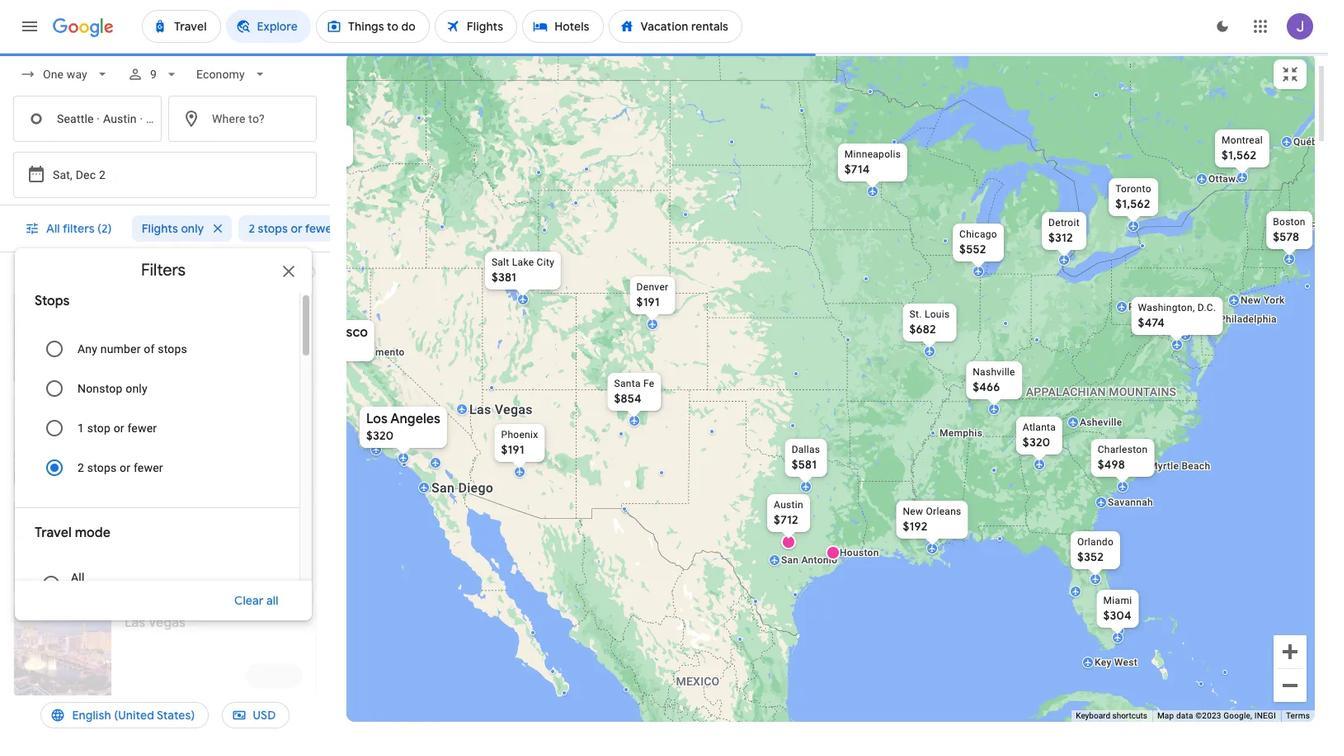 Task type: locate. For each thing, give the bounding box(es) containing it.
$1,562 inside "montreal $1,562"
[[1222, 147, 1257, 162]]

sacramento
[[349, 346, 405, 358]]

1 vertical spatial houston
[[840, 547, 880, 558]]

seattle · austin · houston ·
[[57, 112, 200, 125]]

dallas
[[792, 444, 821, 455]]

$191 inside denver $191
[[637, 294, 660, 309]]

or up close dialog icon
[[291, 221, 303, 236]]

1 horizontal spatial $320
[[1023, 435, 1051, 449]]

·
[[97, 112, 100, 125], [140, 112, 143, 125], [194, 112, 197, 125]]

or inside popup button
[[291, 221, 303, 236]]

all inside "button"
[[46, 221, 60, 236]]

$581
[[792, 457, 817, 472]]

$191 down phoenix
[[501, 442, 525, 457]]

1 horizontal spatial austin
[[774, 499, 804, 511]]

304 US dollars text field
[[1104, 608, 1132, 623]]

keyboard shortcuts
[[1077, 712, 1148, 721]]

714 US dollars text field
[[845, 161, 870, 176]]

flights only
[[142, 221, 204, 236]]

None text field
[[13, 96, 162, 142]]

$714
[[845, 161, 870, 176]]

close dialog image
[[279, 262, 299, 281]]

$474
[[1139, 315, 1166, 330]]

0 vertical spatial houston
[[146, 112, 191, 125]]

dallas $581
[[792, 444, 821, 472]]

1 · from the left
[[97, 112, 100, 125]]

1 horizontal spatial las vegas
[[470, 402, 533, 417]]

498 US dollars text field
[[1098, 457, 1126, 472]]

474 US dollars text field
[[1139, 315, 1166, 330]]

1 horizontal spatial stops
[[158, 343, 187, 356]]

clear
[[235, 594, 264, 608]]

los angeles button
[[13, 393, 317, 490], [13, 393, 317, 490]]

las vegas inside map region
[[470, 402, 533, 417]]

austin
[[103, 112, 137, 125], [774, 499, 804, 511]]

vegas inside map region
[[495, 402, 533, 417]]

1 horizontal spatial san
[[432, 480, 455, 496]]

1 vertical spatial 2 stops or fewer
[[78, 461, 163, 475]]

1 horizontal spatial $1,562
[[1222, 147, 1257, 162]]

mountains
[[1110, 385, 1177, 398]]

0 horizontal spatial san
[[282, 324, 305, 341]]

all down travel mode
[[71, 571, 85, 584]]

0 horizontal spatial $191
[[501, 442, 525, 457]]

1 vertical spatial 2
[[78, 461, 84, 475]]

$1,562 inside toronto $1,562
[[1116, 196, 1151, 211]]

0 horizontal spatial all
[[46, 221, 60, 236]]

new up philadelphia
[[1241, 294, 1262, 306]]

2 stops or fewer inside stops option group
[[78, 461, 163, 475]]

main menu image
[[20, 17, 40, 36]]

appalachian
[[1027, 385, 1107, 398]]

2 vertical spatial san
[[782, 554, 799, 566]]

clear all button
[[215, 581, 299, 621]]

los down nonstop only
[[125, 407, 146, 423]]

0 horizontal spatial new
[[903, 506, 924, 517]]

1 horizontal spatial new
[[1241, 294, 1262, 306]]

phoenix
[[501, 429, 539, 440]]

san
[[282, 324, 305, 341], [432, 480, 455, 496], [782, 554, 799, 566]]

angeles inside los angeles $320
[[391, 411, 441, 427]]

or right stop
[[114, 422, 124, 435]]

191 US dollars text field
[[501, 442, 525, 457]]

houston right antonio
[[840, 547, 880, 558]]

320 US dollars text field
[[366, 428, 394, 443], [1023, 435, 1051, 449]]

1 horizontal spatial only
[[181, 221, 204, 236]]

york
[[1265, 294, 1286, 306]]

2 · from the left
[[140, 112, 143, 125]]

san up $472
[[282, 324, 305, 341]]

québec
[[1294, 136, 1329, 147]]

1 vertical spatial $1,562
[[1116, 196, 1151, 211]]

fewer up about these results icon
[[305, 221, 337, 236]]

0 horizontal spatial houston
[[146, 112, 191, 125]]

0 vertical spatial only
[[181, 221, 204, 236]]

2 horizontal spatial san
[[782, 554, 799, 566]]

$854
[[615, 391, 642, 406]]

flights
[[142, 221, 178, 236]]

1 horizontal spatial los
[[366, 411, 388, 427]]

0 vertical spatial $1,562
[[1222, 147, 1257, 162]]

mexico
[[676, 675, 720, 688]]

usd button
[[222, 696, 289, 735]]

houston
[[146, 112, 191, 125], [840, 547, 880, 558]]

vegas
[[495, 402, 533, 417], [148, 615, 186, 631]]

stop
[[87, 422, 111, 435]]

0 horizontal spatial angeles
[[149, 407, 199, 423]]

detroit
[[1049, 217, 1080, 228]]

0 horizontal spatial los
[[125, 407, 146, 423]]

only inside stops option group
[[126, 382, 148, 395]]

angeles down of
[[149, 407, 199, 423]]

©2023
[[1196, 712, 1222, 721]]

ottawa
[[1209, 173, 1242, 184]]

$320
[[366, 428, 394, 443], [1023, 435, 1051, 449]]

about these results
[[206, 267, 296, 278]]

2 vertical spatial or
[[120, 461, 131, 475]]

filters
[[63, 221, 95, 236]]

1 horizontal spatial 2 stops or fewer
[[249, 221, 337, 236]]

only for flights only
[[181, 221, 204, 236]]

$191 down denver
[[637, 294, 660, 309]]

$472 button
[[13, 289, 317, 386], [13, 289, 317, 386]]

$320 inside los angeles $320
[[366, 428, 394, 443]]

578 US dollars text field
[[1274, 229, 1300, 244]]

san antonio
[[782, 554, 838, 566]]

0 horizontal spatial 2 stops or fewer
[[78, 461, 163, 475]]

1 horizontal spatial houston
[[840, 547, 880, 558]]

2 stops or fewer up close dialog icon
[[249, 221, 337, 236]]

only
[[181, 221, 204, 236], [126, 382, 148, 395]]

san left antonio
[[782, 554, 799, 566]]

fewer down 1 stop or fewer
[[134, 461, 163, 475]]

2 up about these results
[[249, 221, 255, 236]]

montreal $1,562
[[1222, 134, 1264, 162]]

1 vertical spatial new
[[903, 506, 924, 517]]

0 vertical spatial austin
[[103, 112, 137, 125]]

1 horizontal spatial ·
[[140, 112, 143, 125]]

0 vertical spatial or
[[291, 221, 303, 236]]

los inside los angeles $320
[[366, 411, 388, 427]]

1 horizontal spatial vegas
[[495, 402, 533, 417]]

$1,562 down montreal
[[1222, 147, 1257, 162]]

0 horizontal spatial only
[[126, 382, 148, 395]]

las vegas button
[[13, 601, 317, 698], [13, 601, 317, 698]]

0 vertical spatial 2
[[249, 221, 255, 236]]

854 US dollars text field
[[615, 391, 642, 406]]

nonstop
[[78, 382, 123, 395]]

map region
[[272, 0, 1329, 735]]

view smaller map image
[[1281, 64, 1301, 84]]

$191 inside phoenix $191
[[501, 442, 525, 457]]

boston $578
[[1274, 216, 1307, 244]]

0 horizontal spatial $1,562
[[1116, 196, 1151, 211]]

2 horizontal spatial stops
[[258, 221, 288, 236]]

0 horizontal spatial austin
[[103, 112, 137, 125]]

map data ©2023 google, inegi
[[1158, 712, 1277, 721]]

keyboard shortcuts button
[[1077, 711, 1148, 722]]

1 horizontal spatial 320 us dollars text field
[[1023, 435, 1051, 449]]

change appearance image
[[1204, 7, 1243, 46]]

1 vertical spatial only
[[126, 382, 148, 395]]

data
[[1177, 712, 1194, 721]]

1 vertical spatial san
[[432, 480, 455, 496]]

1 horizontal spatial all
[[71, 571, 85, 584]]

2 stops or fewer down 1 stop or fewer
[[78, 461, 163, 475]]

diego
[[458, 480, 494, 496]]

$352
[[1078, 549, 1105, 564]]

keyboard
[[1077, 712, 1111, 721]]

0 vertical spatial all
[[46, 221, 60, 236]]

0 vertical spatial las
[[470, 402, 492, 417]]

stops down stop
[[87, 461, 117, 475]]

$578
[[1274, 229, 1300, 244]]

los for los angeles $320
[[366, 411, 388, 427]]

1 vertical spatial fewer
[[128, 422, 157, 435]]

all for all filters (2)
[[46, 221, 60, 236]]

inegi
[[1255, 712, 1277, 721]]

1 horizontal spatial $191
[[637, 294, 660, 309]]

0 vertical spatial san
[[282, 324, 305, 341]]

2 vertical spatial stops
[[87, 461, 117, 475]]

1 vertical spatial $191
[[501, 442, 525, 457]]

0 horizontal spatial 320 us dollars text field
[[366, 428, 394, 443]]

$304
[[1104, 608, 1132, 623]]

0 vertical spatial las vegas
[[470, 402, 533, 417]]

0 vertical spatial fewer
[[305, 221, 337, 236]]

1 vertical spatial vegas
[[148, 615, 186, 631]]

only inside popup button
[[181, 221, 204, 236]]

fewer right stop
[[128, 422, 157, 435]]

0 horizontal spatial stops
[[87, 461, 117, 475]]

new for new orleans $192
[[903, 506, 924, 517]]

0 horizontal spatial 2
[[78, 461, 84, 475]]

1 horizontal spatial 2
[[249, 221, 255, 236]]

$1,562 down toronto
[[1116, 196, 1151, 211]]

phoenix $191
[[501, 429, 539, 457]]

1 vertical spatial las vegas
[[125, 615, 186, 631]]

0 vertical spatial vegas
[[495, 402, 533, 417]]

0 vertical spatial $191
[[637, 294, 660, 309]]

english (united states)
[[72, 708, 195, 723]]

$191
[[637, 294, 660, 309], [501, 442, 525, 457]]

memphis
[[940, 427, 983, 439]]

all left filters
[[46, 221, 60, 236]]

seattle
[[57, 112, 94, 125]]

712 US dollars text field
[[774, 512, 799, 527]]

new inside new orleans $192
[[903, 506, 924, 517]]

stops
[[35, 293, 70, 310]]

1 vertical spatial all
[[71, 571, 85, 584]]

1 horizontal spatial angeles
[[391, 411, 441, 427]]

stops right of
[[158, 343, 187, 356]]

port
[[1312, 220, 1329, 232]]

about
[[206, 267, 234, 278]]

$472
[[276, 361, 303, 376]]

las vegas
[[470, 402, 533, 417], [125, 615, 186, 631]]

0 vertical spatial 2 stops or fewer
[[249, 221, 337, 236]]

2 inside stops option group
[[78, 461, 84, 475]]

2 down 1
[[78, 461, 84, 475]]

Departure text field
[[53, 153, 261, 197]]

$191 for denver $191
[[637, 294, 660, 309]]

san left diego
[[432, 480, 455, 496]]

city
[[537, 256, 555, 268]]

2 stops or fewer
[[249, 221, 337, 236], [78, 461, 163, 475]]

only right the flights
[[181, 221, 204, 236]]

mode
[[75, 525, 111, 541]]

None field
[[13, 59, 117, 89], [190, 59, 275, 89], [13, 59, 117, 89], [190, 59, 275, 89]]

austin right seattle
[[103, 112, 137, 125]]

0 vertical spatial new
[[1241, 294, 1262, 306]]

new up 192 us dollars text box
[[903, 506, 924, 517]]

1562 US dollars text field
[[1222, 147, 1257, 162]]

191 US dollars text field
[[637, 294, 660, 309]]

0 horizontal spatial $320
[[366, 428, 394, 443]]

1 vertical spatial austin
[[774, 499, 804, 511]]

682 US dollars text field
[[910, 322, 937, 336]]

only right "nonstop"
[[126, 382, 148, 395]]

toronto
[[1116, 183, 1152, 194]]

antonio
[[802, 554, 838, 566]]

320 us dollars text field for los
[[366, 428, 394, 443]]

los down sacramento
[[366, 411, 388, 427]]

all filters (2) button
[[15, 209, 125, 248]]

san for san diego
[[432, 480, 455, 496]]

atlanta
[[1023, 421, 1057, 433]]

houston down 9
[[146, 112, 191, 125]]

these
[[237, 267, 262, 278]]

washington,
[[1139, 302, 1196, 313]]

1 vertical spatial las
[[125, 615, 145, 631]]

angeles down sacramento
[[391, 411, 441, 427]]

stops up results
[[258, 221, 288, 236]]

0 horizontal spatial las vegas
[[125, 615, 186, 631]]

san inside button
[[282, 324, 305, 341]]

google,
[[1224, 712, 1253, 721]]

0 horizontal spatial ·
[[97, 112, 100, 125]]

0 horizontal spatial las
[[125, 615, 145, 631]]

or down 1 stop or fewer
[[120, 461, 131, 475]]

1 horizontal spatial las
[[470, 402, 492, 417]]

0 vertical spatial stops
[[258, 221, 288, 236]]

fe
[[644, 378, 655, 389]]

austin up $712 text box
[[774, 499, 804, 511]]

2 horizontal spatial ·
[[194, 112, 197, 125]]



Task type: vqa. For each thing, say whether or not it's contained in the screenshot.
the sat, jan 13 element
no



Task type: describe. For each thing, give the bounding box(es) containing it.
$192
[[903, 519, 928, 534]]

san francisco
[[282, 324, 368, 341]]

houston inside map region
[[840, 547, 880, 558]]

austin inside filters form
[[103, 112, 137, 125]]

2 inside popup button
[[249, 221, 255, 236]]

1 vertical spatial stops
[[158, 343, 187, 356]]

austin inside map region
[[774, 499, 804, 511]]

myrtle beach
[[1150, 460, 1211, 472]]

only for nonstop only
[[126, 382, 148, 395]]

9
[[150, 68, 157, 81]]

miami
[[1104, 595, 1133, 606]]

0 horizontal spatial vegas
[[148, 615, 186, 631]]

of
[[144, 343, 155, 356]]

new york
[[1241, 294, 1286, 306]]

beach
[[1182, 460, 1211, 472]]

$320 inside atlanta $320
[[1023, 435, 1051, 449]]

pittsburgh
[[1129, 301, 1178, 312]]

filters
[[141, 260, 186, 281]]

terms
[[1287, 712, 1311, 721]]

english
[[72, 708, 111, 723]]

filters form
[[0, 53, 330, 206]]

chicago
[[960, 228, 998, 240]]

atlanta $320
[[1023, 421, 1057, 449]]

orlando $352
[[1078, 536, 1114, 564]]

new for new york
[[1241, 294, 1262, 306]]

west
[[1115, 657, 1138, 668]]

$381
[[492, 270, 517, 284]]

charleston $498
[[1098, 444, 1149, 472]]

any number of stops
[[78, 343, 187, 356]]

$466
[[973, 379, 1001, 394]]

key
[[1095, 657, 1112, 668]]

denver $191
[[637, 281, 669, 309]]

clear all
[[235, 594, 279, 608]]

santa fe $854
[[615, 378, 655, 406]]

9 button
[[120, 54, 186, 94]]

number
[[100, 343, 141, 356]]

toronto $1,562
[[1116, 183, 1152, 211]]

$191 for phoenix $191
[[501, 442, 525, 457]]

orlando
[[1078, 536, 1114, 548]]

1
[[78, 422, 84, 435]]

louis
[[925, 308, 950, 320]]

466 US dollars text field
[[973, 379, 1001, 394]]

1562 US dollars text field
[[1116, 196, 1151, 211]]

san diego
[[432, 480, 494, 496]]

travel
[[35, 525, 72, 541]]

2 vertical spatial fewer
[[134, 461, 163, 475]]

usd
[[253, 708, 276, 723]]

results
[[265, 267, 296, 278]]

$498
[[1098, 457, 1126, 472]]

$712
[[774, 512, 799, 527]]

loading results progress bar
[[0, 53, 1329, 56]]

lake
[[512, 256, 534, 268]]

states)
[[157, 708, 195, 723]]

352 US dollars text field
[[1078, 549, 1105, 564]]

320 us dollars text field for atlanta
[[1023, 435, 1051, 449]]

(united
[[114, 708, 154, 723]]

381 US dollars text field
[[492, 270, 517, 284]]

boston
[[1274, 216, 1307, 227]]

san for san francisco
[[282, 324, 305, 341]]

san francisco button
[[272, 317, 378, 371]]

austin $712
[[774, 499, 804, 527]]

all
[[267, 594, 279, 608]]

552 US dollars text field
[[960, 241, 987, 256]]

minneapolis $714
[[845, 148, 902, 176]]

flights only button
[[132, 209, 232, 248]]

savannah
[[1109, 497, 1154, 508]]

all filters (2)
[[46, 221, 112, 236]]

salt lake city $381
[[492, 256, 555, 284]]

francisco
[[308, 324, 368, 341]]

$682
[[910, 322, 937, 336]]

miami $304
[[1104, 595, 1133, 623]]

1 stop or fewer
[[78, 422, 157, 435]]

angeles for los angeles
[[149, 407, 199, 423]]

any
[[78, 343, 97, 356]]

houston inside filters form
[[146, 112, 191, 125]]

2 stops or fewer inside popup button
[[249, 221, 337, 236]]

192 US dollars text field
[[903, 519, 928, 534]]

charleston
[[1098, 444, 1149, 455]]

denver
[[637, 281, 669, 293]]

english (united states) button
[[41, 696, 208, 735]]

st. louis $682
[[910, 308, 950, 336]]

312 US dollars text field
[[1049, 230, 1074, 245]]

$1,562 for montreal $1,562
[[1222, 147, 1257, 162]]

3 · from the left
[[194, 112, 197, 125]]

san for san antonio
[[782, 554, 799, 566]]

nonstop only
[[78, 382, 148, 395]]

las inside map region
[[470, 402, 492, 417]]

orleans
[[927, 506, 962, 517]]

chicago $552
[[960, 228, 998, 256]]

all for all
[[71, 571, 85, 584]]

myrtle
[[1150, 460, 1180, 472]]

$312
[[1049, 230, 1074, 245]]

asheville
[[1081, 416, 1123, 428]]

1 vertical spatial or
[[114, 422, 124, 435]]

angeles for los angeles $320
[[391, 411, 441, 427]]

appalachian mountains
[[1027, 385, 1177, 398]]

los angeles $320
[[366, 411, 441, 443]]

nashville $466
[[973, 366, 1016, 394]]

st.
[[910, 308, 923, 320]]

581 US dollars text field
[[792, 457, 817, 472]]

fewer inside popup button
[[305, 221, 337, 236]]

detroit $312
[[1049, 217, 1080, 245]]

washington, d.c. $474
[[1139, 302, 1217, 330]]

$1,562 for toronto $1,562
[[1116, 196, 1151, 211]]

2 stops or fewer button
[[239, 209, 365, 248]]

stops inside popup button
[[258, 221, 288, 236]]

terms link
[[1287, 712, 1311, 721]]

stops option group
[[35, 329, 280, 488]]

Where to? text field
[[168, 96, 317, 142]]

about these results image
[[290, 253, 329, 292]]

los for los angeles
[[125, 407, 146, 423]]

472 US dollars text field
[[276, 361, 303, 376]]



